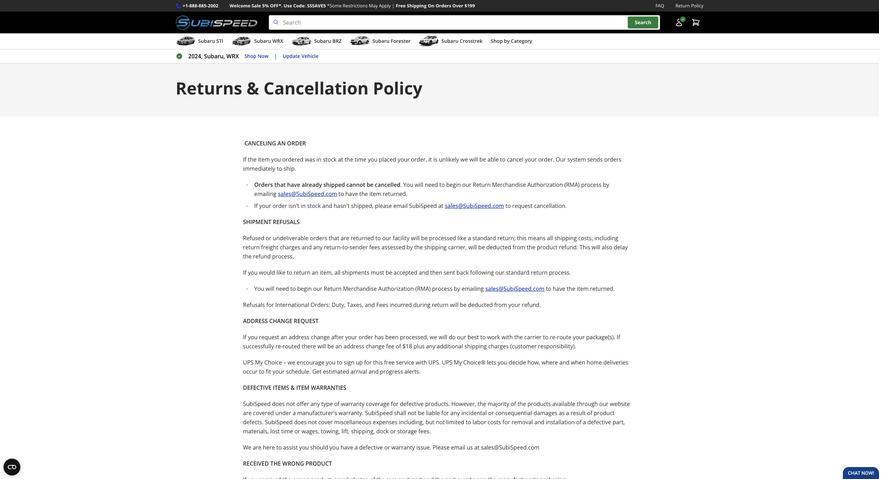 Task type: describe. For each thing, give the bounding box(es) containing it.
the inside if you request an address change after your order has been processed, we will do our best to work with the carrier to re-route your package(s). if successfully re-routed there will be an address change fee of $18 plus any additional shipping charges (customer responsibility).
[[515, 333, 523, 341]]

costs
[[488, 418, 502, 426]]

2 horizontal spatial item
[[577, 285, 589, 293]]

be inside if you request an address change after your order has been processed, we will do our best to work with the carrier to re-route your package(s). if successfully re-routed there will be an address change fee of $18 plus any additional shipping charges (customer responsibility).
[[328, 343, 334, 350]]

1 horizontal spatial emailing
[[462, 285, 484, 293]]

0 horizontal spatial orders
[[254, 181, 273, 189]]

assessed
[[382, 243, 405, 251]]

not up the wages, on the bottom of the page
[[308, 418, 317, 426]]

be right must
[[386, 269, 393, 276]]

by inside . you will need to begin our return merchandise authorization (rma) process by emailing
[[604, 181, 610, 189]]

fee
[[386, 343, 395, 350]]

subaru for subaru wrx
[[254, 38, 271, 44]]

responsibility).
[[539, 343, 577, 350]]

during
[[414, 301, 431, 309]]

now
[[258, 53, 269, 59]]

duty,
[[332, 301, 346, 309]]

0 vertical spatial sales@subispeed.com link
[[278, 190, 337, 198]]

received the wrong product
[[243, 460, 332, 468]]

cannot
[[347, 181, 366, 189]]

of down result in the bottom of the page
[[577, 418, 582, 426]]

towing,
[[321, 428, 340, 435]]

subaru for subaru forester
[[373, 38, 390, 44]]

limited
[[447, 418, 465, 426]]

defective
[[243, 384, 272, 392]]

sales@subispeed.com for if your order isn't in stock and hasn't shipped, please email subispeed at
[[445, 202, 505, 210]]

stock inside the if the item you ordered was in stock at the time you placed your order, it is unlikely we will be able to cancel your order. our system sends orders immediately to ship.
[[323, 156, 337, 163]]

to inside the subispeed does not offer any type of warranty coverage for defective products. however, the majority of the products available through our website are covered under a manufacturer's warranty. subispeed shall not be liable for any incidental or consequential damages as a result of product defects. subispeed does not cover miscellaneous expenses including, but not limited to labor costs for removal and installation of a defective part, materials, lost time or wages, towing, lift, shipping, dock or storage fees.
[[466, 418, 472, 426]]

1 vertical spatial all
[[335, 269, 341, 276]]

any up limited
[[451, 409, 460, 417]]

or down dock
[[385, 444, 390, 451]]

authorization inside . you will need to begin our return merchandise authorization (rma) process by emailing
[[528, 181, 563, 189]]

returned
[[351, 234, 374, 242]]

choice®
[[464, 359, 486, 366]]

offer
[[297, 400, 309, 408]]

with inside ups my choice – we encourage you to sign up for this free service with ups. ups my choice® lets you decide how, where and when home deliveries occur to fit your schedule. get estimated arrival and progress alerts.
[[416, 359, 427, 366]]

0 horizontal spatial authorization
[[379, 285, 414, 293]]

shipped
[[324, 181, 345, 189]]

address change request
[[243, 317, 319, 325]]

time inside the subispeed does not offer any type of warranty coverage for defective products. however, the majority of the products available through our website are covered under a manufacturer's warranty. subispeed shall not be liable for any incidental or consequential damages as a result of product defects. subispeed does not cover miscellaneous expenses including, but not limited to labor costs for removal and installation of a defective part, materials, lost time or wages, towing, lift, shipping, dock or storage fees.
[[282, 428, 293, 435]]

will down you will need to begin our return merchandise authorization (rma) process by emailing sales@subispeed.com to have the item returned.
[[450, 301, 459, 309]]

or left the wages, on the bottom of the page
[[295, 428, 300, 435]]

defective for at sales@subispeed.com
[[360, 444, 383, 451]]

sales@subispeed.com link for you will need to begin our return merchandise authorization (rma) process by emailing
[[486, 285, 545, 293]]

subispeed down coverage
[[365, 409, 393, 417]]

subaru wrx
[[254, 38, 284, 44]]

2 horizontal spatial defective
[[588, 418, 612, 426]]

product inside refused or undeliverable orders that are returned to our facility will be processed like a standard return; this means all shipping costs, including return freight charges and any return-to-sender fees assessed by the shipping carrier, will be deducted from the product refund. this will also delay the refund process.
[[537, 243, 558, 251]]

been
[[386, 333, 399, 341]]

fees
[[370, 243, 380, 251]]

subispeed up lost on the bottom
[[265, 418, 293, 426]]

search input field
[[269, 15, 661, 30]]

under
[[276, 409, 291, 417]]

our inside . you will need to begin our return merchandise authorization (rma) process by emailing
[[463, 181, 472, 189]]

welcome sale 5% off*. use code: sssave5
[[230, 2, 326, 9]]

1 vertical spatial in
[[301, 202, 306, 210]]

canceling an order
[[245, 139, 306, 147]]

refused or undeliverable orders that are returned to our facility will be processed like a standard return; this means all shipping costs, including return freight charges and any return-to-sender fees assessed by the shipping carrier, will be deducted from the product refund. this will also delay the refund process.
[[243, 234, 628, 260]]

2 vertical spatial are
[[253, 444, 262, 451]]

0 horizontal spatial |
[[274, 52, 277, 60]]

for international
[[267, 301, 309, 309]]

1 vertical spatial process
[[433, 285, 453, 293]]

–
[[284, 359, 286, 366]]

1 vertical spatial stock
[[307, 202, 321, 210]]

2024, subaru, wrx
[[188, 52, 239, 60]]

do
[[449, 333, 456, 341]]

1 vertical spatial deducted
[[468, 301, 493, 309]]

if right package(s).
[[617, 333, 621, 341]]

2 horizontal spatial shipping
[[555, 234, 577, 242]]

2002
[[208, 2, 219, 9]]

including
[[595, 234, 619, 242]]

0 vertical spatial request
[[513, 202, 533, 210]]

should
[[311, 444, 328, 451]]

subispeed logo image
[[176, 15, 258, 30]]

defective for products
[[400, 400, 424, 408]]

defective items & item warranties
[[243, 384, 347, 392]]

refusals
[[273, 218, 300, 226]]

for down consequential
[[503, 418, 511, 426]]

immediately
[[243, 165, 276, 173]]

be right 'cannot'
[[367, 181, 374, 189]]

1 vertical spatial does
[[294, 418, 307, 426]]

0 vertical spatial that
[[275, 181, 286, 189]]

1 vertical spatial item
[[370, 190, 382, 198]]

including,
[[399, 418, 425, 426]]

additional
[[437, 343, 463, 350]]

or up costs
[[489, 409, 494, 417]]

subaru for subaru brz
[[314, 38, 331, 44]]

your up shipment refusals
[[259, 202, 271, 210]]

1 horizontal spatial |
[[392, 2, 395, 9]]

use
[[284, 2, 292, 9]]

materials,
[[243, 428, 269, 435]]

and inside the subispeed does not offer any type of warranty coverage for defective products. however, the majority of the products available through our website are covered under a manufacturer's warranty. subispeed shall not be liable for any incidental or consequential damages as a result of product defects. subispeed does not cover miscellaneous expenses including, but not limited to labor costs for removal and installation of a defective part, materials, lost time or wages, towing, lift, shipping, dock or storage fees.
[[535, 418, 545, 426]]

emailing inside . you will need to begin our return merchandise authorization (rma) process by emailing
[[254, 190, 277, 198]]

products
[[528, 400, 551, 408]]

0 horizontal spatial policy
[[373, 77, 423, 99]]

will right carrier,
[[469, 243, 477, 251]]

sales@subispeed.com for you will need to begin our return merchandise authorization (rma) process by emailing
[[486, 285, 545, 293]]

sti
[[217, 38, 224, 44]]

are inside the subispeed does not offer any type of warranty coverage for defective products. however, the majority of the products available through our website are covered under a manufacturer's warranty. subispeed shall not be liable for any incidental or consequential damages as a result of product defects. subispeed does not cover miscellaneous expenses including, but not limited to labor costs for removal and installation of a defective part, materials, lost time or wages, towing, lift, shipping, dock or storage fees.
[[243, 409, 252, 417]]

and right arrival
[[369, 368, 379, 376]]

be inside the if the item you ordered was in stock at the time you placed your order, it is unlikely we will be able to cancel your order. our system sends orders immediately to ship.
[[480, 156, 487, 163]]

charges inside refused or undeliverable orders that are returned to our facility will be processed like a standard return; this means all shipping costs, including return freight charges and any return-to-sender fees assessed by the shipping carrier, will be deducted from the product refund. this will also delay the refund process.
[[280, 243, 301, 251]]

fit
[[266, 368, 271, 376]]

1 vertical spatial &
[[291, 384, 295, 392]]

return inside return policy link
[[676, 2, 691, 9]]

you will need to begin our return merchandise authorization (rma) process by emailing sales@subispeed.com to have the item returned.
[[254, 285, 615, 293]]

our
[[556, 156, 566, 163]]

2 vertical spatial return
[[324, 285, 342, 293]]

fees.
[[419, 428, 431, 435]]

back
[[457, 269, 469, 276]]

decide
[[509, 359, 527, 366]]

defects.
[[243, 418, 264, 426]]

you inside if you request an address change after your order has been processed, we will do our best to work with the carrier to re-route your package(s). if successfully re-routed there will be an address change fee of $18 plus any additional shipping charges (customer responsibility).
[[248, 333, 258, 341]]

will down would
[[266, 285, 275, 293]]

please
[[375, 202, 392, 210]]

the
[[271, 460, 281, 468]]

for inside ups my choice – we encourage you to sign up for this free service with ups. ups my choice® lets you decide how, where and when home deliveries occur to fit your schedule. get estimated arrival and progress alerts.
[[364, 359, 372, 366]]

button image
[[675, 18, 684, 27]]

apply
[[379, 2, 391, 9]]

you right assist
[[299, 444, 309, 451]]

lift,
[[342, 428, 350, 435]]

1 horizontal spatial policy
[[692, 2, 704, 9]]

sends
[[588, 156, 603, 163]]

and left hasn't at the top left of the page
[[323, 202, 333, 210]]

your right after
[[345, 333, 357, 341]]

subaru sti button
[[176, 35, 224, 49]]

be right carrier,
[[479, 243, 485, 251]]

at inside the if the item you ordered was in stock at the time you placed your order, it is unlikely we will be able to cancel your order. our system sends orders immediately to ship.
[[338, 156, 343, 163]]

we are here to assist you should you have a defective or warranty issue. please email us at sales@subispeed.com
[[243, 444, 540, 451]]

by inside 'dropdown button'
[[504, 38, 510, 44]]

wrong
[[283, 460, 304, 468]]

(rma) inside . you will need to begin our return merchandise authorization (rma) process by emailing
[[565, 181, 580, 189]]

a inside refused or undeliverable orders that are returned to our facility will be processed like a standard return; this means all shipping costs, including return freight charges and any return-to-sender fees assessed by the shipping carrier, will be deducted from the product refund. this will also delay the refund process.
[[468, 234, 471, 242]]

already
[[302, 181, 322, 189]]

subaru wrx button
[[232, 35, 284, 49]]

+1-888-885-2002 link
[[183, 2, 219, 10]]

our inside refused or undeliverable orders that are returned to our facility will be processed like a standard return; this means all shipping costs, including return freight charges and any return-to-sender fees assessed by the shipping carrier, will be deducted from the product refund. this will also delay the refund process.
[[383, 234, 392, 242]]

or right dock
[[391, 428, 396, 435]]

item inside the if the item you ordered was in stock at the time you placed your order, it is unlikely we will be able to cancel your order. our system sends orders immediately to ship.
[[258, 156, 270, 163]]

1 vertical spatial from
[[495, 301, 507, 309]]

to inside refused or undeliverable orders that are returned to our facility will be processed like a standard return; this means all shipping costs, including return freight charges and any return-to-sender fees assessed by the shipping carrier, will be deducted from the product refund. this will also delay the refund process.
[[376, 234, 381, 242]]

accepted
[[394, 269, 418, 276]]

get
[[313, 368, 322, 376]]

1 ups from the left
[[243, 359, 254, 366]]

subispeed up the covered
[[243, 400, 271, 408]]

process. inside refused or undeliverable orders that are returned to our facility will be processed like a standard return; this means all shipping costs, including return freight charges and any return-to-sender fees assessed by the shipping carrier, will be deducted from the product refund. this will also delay the refund process.
[[272, 253, 294, 260]]

1 vertical spatial address
[[344, 343, 365, 350]]

incidental
[[462, 409, 487, 417]]

if you would like to return an item, all shipments must be accepted and then sent back following our standard return process.
[[243, 269, 571, 276]]

0 vertical spatial sales@subispeed.com
[[278, 190, 337, 198]]

a right as
[[567, 409, 570, 417]]

$18
[[403, 343, 413, 350]]

1 vertical spatial an
[[281, 333, 287, 341]]

please
[[433, 444, 450, 451]]

unlikely
[[439, 156, 459, 163]]

0 horizontal spatial re-
[[276, 343, 283, 350]]

isn't
[[289, 202, 300, 210]]

refusals
[[243, 301, 265, 309]]

merchandise inside . you will need to begin our return merchandise authorization (rma) process by emailing
[[493, 181, 526, 189]]

if for if you would like to return an item, all shipments must be accepted and then sent back following our standard return process.
[[243, 269, 247, 276]]

search button
[[628, 17, 659, 28]]

wrx inside dropdown button
[[273, 38, 284, 44]]

item,
[[320, 269, 333, 276]]

products.
[[426, 400, 450, 408]]

that inside refused or undeliverable orders that are returned to our facility will be processed like a standard return; this means all shipping costs, including return freight charges and any return-to-sender fees assessed by the shipping carrier, will be deducted from the product refund. this will also delay the refund process.
[[329, 234, 340, 242]]

0 vertical spatial orders
[[436, 2, 452, 9]]

1 vertical spatial change
[[366, 343, 385, 350]]

there
[[302, 343, 316, 350]]

free
[[396, 2, 406, 9]]

we inside if you request an address change after your order has been processed, we will do our best to work with the carrier to re-route your package(s). if successfully re-routed there will be an address change fee of $18 plus any additional shipping charges (customer responsibility).
[[430, 333, 438, 341]]

return left the item,
[[294, 269, 311, 276]]

deliveries
[[604, 359, 629, 366]]

1 vertical spatial warranty
[[392, 444, 415, 451]]

1 vertical spatial at
[[439, 202, 444, 210]]

if for if your order isn't in stock and hasn't shipped, please email subispeed at sales@subispeed.com to request cancellation.
[[254, 202, 258, 210]]

however,
[[452, 400, 477, 408]]

888-
[[190, 2, 199, 9]]

return inside refused or undeliverable orders that are returned to our facility will be processed like a standard return; this means all shipping costs, including return freight charges and any return-to-sender fees assessed by the shipping carrier, will be deducted from the product refund. this will also delay the refund process.
[[243, 243, 260, 251]]

and left fees
[[365, 301, 375, 309]]

refund
[[253, 253, 271, 260]]

+1-
[[183, 2, 190, 9]]

a subaru wrx thumbnail image image
[[232, 36, 252, 46]]

return up refund.
[[531, 269, 548, 276]]

your right route at the right bottom of page
[[573, 333, 585, 341]]

not up the 'including,'
[[408, 409, 417, 417]]

any inside refused or undeliverable orders that are returned to our facility will be processed like a standard return; this means all shipping costs, including return freight charges and any return-to-sender fees assessed by the shipping carrier, will be deducted from the product refund. this will also delay the refund process.
[[313, 243, 323, 251]]

covered
[[253, 409, 274, 417]]

coverage
[[366, 400, 390, 408]]

1 horizontal spatial process.
[[550, 269, 571, 276]]

0 horizontal spatial order
[[273, 202, 287, 210]]

subaru crosstrek button
[[419, 35, 483, 49]]

we inside the if the item you ordered was in stock at the time you placed your order, it is unlikely we will be able to cancel your order. our system sends orders immediately to ship.
[[461, 156, 468, 163]]

1 vertical spatial returned.
[[591, 285, 615, 293]]

incurred
[[390, 301, 412, 309]]

any up manufacturer's on the left
[[311, 400, 320, 408]]

will left do
[[439, 333, 448, 341]]

0 horizontal spatial need
[[276, 285, 289, 293]]

2 vertical spatial an
[[336, 343, 342, 350]]

0 vertical spatial an
[[312, 269, 319, 276]]

damages
[[534, 409, 558, 417]]

0 vertical spatial re-
[[550, 333, 558, 341]]

for up shall
[[391, 400, 399, 408]]

you up the estimated
[[326, 359, 336, 366]]

with inside if you request an address change after your order has been processed, we will do our best to work with the carrier to re-route your package(s). if successfully re-routed there will be an address change fee of $18 plus any additional shipping charges (customer responsibility).
[[502, 333, 513, 341]]

alerts.
[[405, 368, 421, 376]]

return down you will need to begin our return merchandise authorization (rma) process by emailing sales@subispeed.com to have the item returned.
[[432, 301, 449, 309]]

order,
[[411, 156, 427, 163]]

return;
[[498, 234, 516, 242]]

ups.
[[429, 359, 441, 366]]

lets
[[487, 359, 497, 366]]

be left processed
[[421, 234, 428, 242]]

of right type
[[335, 400, 340, 408]]

request inside if you request an address change after your order has been processed, we will do our best to work with the carrier to re-route your package(s). if successfully re-routed there will be an address change fee of $18 plus any additional shipping charges (customer responsibility).
[[259, 333, 279, 341]]

not right but
[[436, 418, 445, 426]]

0 vertical spatial address
[[289, 333, 310, 341]]

you down canceling an order
[[271, 156, 281, 163]]

shall
[[394, 409, 407, 417]]

1 vertical spatial you
[[254, 285, 264, 293]]

by inside refused or undeliverable orders that are returned to our facility will be processed like a standard return; this means all shipping costs, including return freight charges and any return-to-sender fees assessed by the shipping carrier, will be deducted from the product refund. this will also delay the refund process.
[[407, 243, 413, 251]]

all inside refused or undeliverable orders that are returned to our facility will be processed like a standard return; this means all shipping costs, including return freight charges and any return-to-sender fees assessed by the shipping carrier, will be deducted from the product refund. this will also delay the refund process.
[[548, 234, 554, 242]]

ship.
[[284, 165, 296, 173]]



Task type: locate. For each thing, give the bounding box(es) containing it.
and left the when
[[560, 359, 570, 366]]

1 horizontal spatial my
[[454, 359, 462, 366]]

1 vertical spatial re-
[[276, 343, 283, 350]]

1 vertical spatial sales@subispeed.com
[[445, 202, 505, 210]]

be
[[480, 156, 487, 163], [367, 181, 374, 189], [421, 234, 428, 242], [479, 243, 485, 251], [386, 269, 393, 276], [460, 301, 467, 309], [328, 343, 334, 350], [418, 409, 425, 417]]

a subaru forester thumbnail image image
[[350, 36, 370, 46]]

order.
[[539, 156, 555, 163]]

schedule.
[[286, 368, 311, 376]]

on
[[428, 2, 435, 9]]

0 vertical spatial need
[[425, 181, 438, 189]]

an left the item,
[[312, 269, 319, 276]]

0 vertical spatial process
[[582, 181, 602, 189]]

at sales@subispeed.com
[[475, 444, 540, 451]]

cover
[[319, 418, 333, 426]]

2 subaru from the left
[[254, 38, 271, 44]]

shipping down best
[[465, 343, 487, 350]]

process. down refund. this
[[550, 269, 571, 276]]

0 horizontal spatial charges
[[280, 243, 301, 251]]

item
[[297, 384, 310, 392]]

shop for shop now
[[245, 53, 257, 59]]

a right processed
[[468, 234, 471, 242]]

0 horizontal spatial like
[[277, 269, 286, 276]]

charges inside if you request an address change after your order has been processed, we will do our best to work with the carrier to re-route your package(s). if successfully re-routed there will be an address change fee of $18 plus any additional shipping charges (customer responsibility).
[[489, 343, 509, 350]]

by
[[504, 38, 510, 44], [604, 181, 610, 189], [407, 243, 413, 251], [454, 285, 461, 293]]

any inside if you request an address change after your order has been processed, we will do our best to work with the carrier to re-route your package(s). if successfully re-routed there will be an address change fee of $18 plus any additional shipping charges (customer responsibility).
[[426, 343, 436, 350]]

free
[[385, 359, 395, 366]]

subaru for subaru crosstrek
[[442, 38, 459, 44]]

1 vertical spatial (rma)
[[416, 285, 431, 293]]

sales@subispeed.com to have the item returned.
[[278, 190, 408, 198]]

3 subaru from the left
[[314, 38, 331, 44]]

0 horizontal spatial an
[[281, 333, 287, 341]]

0 horizontal spatial change
[[311, 333, 330, 341]]

successfully
[[243, 343, 274, 350]]

and left then on the bottom of page
[[419, 269, 429, 276]]

subaru inside 'subaru sti' dropdown button
[[198, 38, 215, 44]]

0 horizontal spatial emailing
[[254, 190, 277, 198]]

if up shipment
[[254, 202, 258, 210]]

address
[[243, 317, 268, 325]]

5 subaru from the left
[[442, 38, 459, 44]]

2 horizontal spatial return
[[676, 2, 691, 9]]

warranty inside the subispeed does not offer any type of warranty coverage for defective products. however, the majority of the products available through our website are covered under a manufacturer's warranty. subispeed shall not be liable for any incidental or consequential damages as a result of product defects. subispeed does not cover miscellaneous expenses including, but not limited to labor costs for removal and installation of a defective part, materials, lost time or wages, towing, lift, shipping, dock or storage fees.
[[341, 400, 365, 408]]

subaru inside subaru crosstrek dropdown button
[[442, 38, 459, 44]]

subaru inside subaru forester dropdown button
[[373, 38, 390, 44]]

need
[[425, 181, 438, 189], [276, 285, 289, 293]]

ordered
[[283, 156, 304, 163]]

that up return-
[[329, 234, 340, 242]]

of
[[396, 343, 401, 350], [335, 400, 340, 408], [511, 400, 517, 408], [588, 409, 593, 417], [577, 418, 582, 426]]

we right 'unlikely'
[[461, 156, 468, 163]]

0 vertical spatial defective
[[400, 400, 424, 408]]

how,
[[528, 359, 541, 366]]

carrier
[[525, 333, 542, 341]]

if for if the item you ordered was in stock at the time you placed your order, it is unlikely we will be able to cancel your order. our system sends orders immediately to ship.
[[243, 156, 247, 163]]

orders inside the if the item you ordered was in stock at the time you placed your order, it is unlikely we will be able to cancel your order. our system sends orders immediately to ship.
[[605, 156, 622, 163]]

sales@subispeed.com link for if your order isn't in stock and hasn't shipped, please email subispeed at
[[445, 202, 505, 210]]

stock right was
[[323, 156, 337, 163]]

1 vertical spatial email
[[451, 444, 466, 451]]

1 vertical spatial like
[[277, 269, 286, 276]]

product up part,
[[594, 409, 615, 417]]

authorization up refusals for international orders: duty, taxes, and fees incurred during return will be deducted from your refund.
[[379, 285, 414, 293]]

and inside refused or undeliverable orders that are returned to our facility will be processed like a standard return; this means all shipping costs, including return freight charges and any return-to-sender fees assessed by the shipping carrier, will be deducted from the product refund. this will also delay the refund process.
[[302, 243, 312, 251]]

are inside refused or undeliverable orders that are returned to our facility will be processed like a standard return; this means all shipping costs, including return freight charges and any return-to-sender fees assessed by the shipping carrier, will be deducted from the product refund. this will also delay the refund process.
[[341, 234, 350, 242]]

(rma) down system
[[565, 181, 580, 189]]

0 horizontal spatial return
[[324, 285, 342, 293]]

standard
[[473, 234, 496, 242], [506, 269, 530, 276]]

majority
[[488, 400, 510, 408]]

able
[[488, 156, 499, 163]]

1 horizontal spatial merchandise
[[493, 181, 526, 189]]

delay
[[614, 243, 628, 251]]

shipping inside if you request an address change after your order has been processed, we will do our best to work with the carrier to re-route your package(s). if successfully re-routed there will be an address change fee of $18 plus any additional shipping charges (customer responsibility).
[[465, 343, 487, 350]]

deducted down following
[[468, 301, 493, 309]]

0 vertical spatial begin
[[447, 181, 461, 189]]

subaru,
[[204, 52, 225, 60]]

is
[[434, 156, 438, 163]]

be down after
[[328, 343, 334, 350]]

1 horizontal spatial process
[[582, 181, 602, 189]]

to inside . you will need to begin our return merchandise authorization (rma) process by emailing
[[440, 181, 445, 189]]

policy
[[692, 2, 704, 9], [373, 77, 423, 99]]

1 subaru from the left
[[198, 38, 215, 44]]

in right was
[[317, 156, 322, 163]]

you left would
[[248, 269, 258, 276]]

assist
[[283, 444, 298, 451]]

wrx down a subaru wrx thumbnail image
[[227, 52, 239, 60]]

1 vertical spatial order
[[359, 333, 373, 341]]

time up 'cannot'
[[355, 156, 367, 163]]

your left order.
[[525, 156, 537, 163]]

process down then on the bottom of page
[[433, 285, 453, 293]]

2 horizontal spatial are
[[341, 234, 350, 242]]

0 horizontal spatial &
[[247, 77, 259, 99]]

0 horizontal spatial (rma)
[[416, 285, 431, 293]]

this inside refused or undeliverable orders that are returned to our facility will be processed like a standard return; this means all shipping costs, including return freight charges and any return-to-sender fees assessed by the shipping carrier, will be deducted from the product refund. this will also delay the refund process.
[[517, 234, 527, 242]]

charges down 'work'
[[489, 343, 509, 350]]

for down products.
[[442, 409, 449, 417]]

1 vertical spatial emailing
[[462, 285, 484, 293]]

if inside the if the item you ordered was in stock at the time you placed your order, it is unlikely we will be able to cancel your order. our system sends orders immediately to ship.
[[243, 156, 247, 163]]

following
[[471, 269, 494, 276]]

of down through
[[588, 409, 593, 417]]

deducted down 'return;'
[[487, 243, 512, 251]]

email
[[394, 202, 408, 210], [451, 444, 466, 451]]

a down result in the bottom of the page
[[583, 418, 587, 426]]

faq link
[[656, 2, 665, 10]]

0 vertical spatial time
[[355, 156, 367, 163]]

0 vertical spatial does
[[272, 400, 285, 408]]

if for if you request an address change after your order has been processed, we will do our best to work with the carrier to re-route your package(s). if successfully re-routed there will be an address change fee of $18 plus any additional shipping charges (customer responsibility).
[[243, 333, 247, 341]]

1 horizontal spatial standard
[[506, 269, 530, 276]]

subaru for subaru sti
[[198, 38, 215, 44]]

1 horizontal spatial email
[[451, 444, 466, 451]]

0 horizontal spatial are
[[243, 409, 252, 417]]

1 vertical spatial shipping
[[425, 243, 447, 251]]

0 vertical spatial order
[[273, 202, 287, 210]]

progress
[[380, 368, 403, 376]]

will right there
[[318, 343, 326, 350]]

taxes,
[[347, 301, 364, 309]]

merchandise down shipments
[[343, 285, 377, 293]]

or inside refused or undeliverable orders that are returned to our facility will be processed like a standard return; this means all shipping costs, including return freight charges and any return-to-sender fees assessed by the shipping carrier, will be deducted from the product refund. this will also delay the refund process.
[[266, 234, 272, 242]]

warranty
[[341, 400, 365, 408], [392, 444, 415, 451]]

we inside ups my choice – we encourage you to sign up for this free service with ups. ups my choice® lets you decide how, where and when home deliveries occur to fit your schedule. get estimated arrival and progress alerts.
[[288, 359, 295, 366]]

+1-888-885-2002
[[183, 2, 219, 9]]

1 vertical spatial sales@subispeed.com link
[[445, 202, 505, 210]]

be inside the subispeed does not offer any type of warranty coverage for defective products. however, the majority of the products available through our website are covered under a manufacturer's warranty. subispeed shall not be liable for any incidental or consequential damages as a result of product defects. subispeed does not cover miscellaneous expenses including, but not limited to labor costs for removal and installation of a defective part, materials, lost time or wages, towing, lift, shipping, dock or storage fees.
[[418, 409, 425, 417]]

at down . you will need to begin our return merchandise authorization (rma) process by emailing
[[439, 202, 444, 210]]

my up occur
[[255, 359, 263, 366]]

are up defects.
[[243, 409, 252, 417]]

up
[[356, 359, 363, 366]]

if up immediately
[[243, 156, 247, 163]]

0 horizontal spatial we
[[288, 359, 295, 366]]

1 horizontal spatial time
[[355, 156, 367, 163]]

begin inside . you will need to begin our return merchandise authorization (rma) process by emailing
[[447, 181, 461, 189]]

a
[[468, 234, 471, 242], [293, 409, 296, 417], [567, 409, 570, 417], [583, 418, 587, 426], [355, 444, 358, 451]]

2 vertical spatial we
[[288, 359, 295, 366]]

defective down shipping,
[[360, 444, 383, 451]]

route
[[558, 333, 572, 341]]

dock
[[377, 428, 389, 435]]

process inside . you will need to begin our return merchandise authorization (rma) process by emailing
[[582, 181, 602, 189]]

a subaru brz thumbnail image image
[[292, 36, 312, 46]]

0 vertical spatial you
[[404, 181, 414, 189]]

1 horizontal spatial shop
[[491, 38, 503, 44]]

sssave5
[[307, 2, 326, 9]]

defective
[[400, 400, 424, 408], [588, 418, 612, 426], [360, 444, 383, 451]]

subaru left "brz"
[[314, 38, 331, 44]]

this inside ups my choice – we encourage you to sign up for this free service with ups. ups my choice® lets you decide how, where and when home deliveries occur to fit your schedule. get estimated arrival and progress alerts.
[[374, 359, 383, 366]]

0 horizontal spatial wrx
[[227, 52, 239, 60]]

deducted inside refused or undeliverable orders that are returned to our facility will be processed like a standard return; this means all shipping costs, including return freight charges and any return-to-sender fees assessed by the shipping carrier, will be deducted from the product refund. this will also delay the refund process.
[[487, 243, 512, 251]]

0 horizontal spatial request
[[259, 333, 279, 341]]

means
[[528, 234, 546, 242]]

1 horizontal spatial that
[[329, 234, 340, 242]]

wrx up update
[[273, 38, 284, 44]]

will inside the if the item you ordered was in stock at the time you placed your order, it is unlikely we will be able to cancel your order. our system sends orders immediately to ship.
[[470, 156, 478, 163]]

you inside . you will need to begin our return merchandise authorization (rma) process by emailing
[[404, 181, 414, 189]]

subaru inside 'subaru brz' dropdown button
[[314, 38, 331, 44]]

subispeed
[[410, 202, 437, 210], [243, 400, 271, 408], [365, 409, 393, 417], [265, 418, 293, 426]]

orders inside refused or undeliverable orders that are returned to our facility will be processed like a standard return; this means all shipping costs, including return freight charges and any return-to-sender fees assessed by the shipping carrier, will be deducted from the product refund. this will also delay the refund process.
[[310, 234, 328, 242]]

this left means
[[517, 234, 527, 242]]

will inside . you will need to begin our return merchandise authorization (rma) process by emailing
[[415, 181, 424, 189]]

defective up shall
[[400, 400, 424, 408]]

1 my from the left
[[255, 359, 263, 366]]

you right should
[[330, 444, 339, 451]]

request left the cancellation.
[[513, 202, 533, 210]]

subispeed down . you will need to begin our return merchandise authorization (rma) process by emailing
[[410, 202, 437, 210]]

*some restrictions may apply | free shipping on orders over $199
[[327, 2, 475, 9]]

sent
[[444, 269, 455, 276]]

your left order,
[[398, 156, 410, 163]]

shipped,
[[351, 202, 374, 210]]

0 vertical spatial standard
[[473, 234, 496, 242]]

| left free
[[392, 2, 395, 9]]

1 horizontal spatial defective
[[400, 400, 424, 408]]

0 horizontal spatial from
[[495, 301, 507, 309]]

does up the wages, on the bottom of the page
[[294, 418, 307, 426]]

2 vertical spatial sales@subispeed.com link
[[486, 285, 545, 293]]

0 vertical spatial (rma)
[[565, 181, 580, 189]]

shop for shop by category
[[491, 38, 503, 44]]

shop inside 'dropdown button'
[[491, 38, 503, 44]]

choice
[[265, 359, 282, 366]]

address up routed
[[289, 333, 310, 341]]

removal
[[512, 418, 533, 426]]

& left item
[[291, 384, 295, 392]]

your left refund.
[[509, 301, 521, 309]]

subaru left forester
[[373, 38, 390, 44]]

over
[[453, 2, 464, 9]]

2 ups from the left
[[442, 359, 453, 366]]

need inside . you will need to begin our return merchandise authorization (rma) process by emailing
[[425, 181, 438, 189]]

in inside the if the item you ordered was in stock at the time you placed your order, it is unlikely we will be able to cancel your order. our system sends orders immediately to ship.
[[317, 156, 322, 163]]

0 horizontal spatial begin
[[297, 285, 312, 293]]

1 vertical spatial product
[[594, 409, 615, 417]]

0 vertical spatial product
[[537, 243, 558, 251]]

address
[[289, 333, 310, 341], [344, 343, 365, 350]]

1 vertical spatial authorization
[[379, 285, 414, 293]]

return inside . you will need to begin our return merchandise authorization (rma) process by emailing
[[473, 181, 491, 189]]

our inside the subispeed does not offer any type of warranty coverage for defective products. however, the majority of the products available through our website are covered under a manufacturer's warranty. subispeed shall not be liable for any incidental or consequential damages as a result of product defects. subispeed does not cover miscellaneous expenses including, but not limited to labor costs for removal and installation of a defective part, materials, lost time or wages, towing, lift, shipping, dock or storage fees.
[[600, 400, 609, 408]]

1 horizontal spatial returned.
[[591, 285, 615, 293]]

of up consequential
[[511, 400, 517, 408]]

0 horizontal spatial defective
[[360, 444, 383, 451]]

a subaru sti thumbnail image image
[[176, 36, 195, 46]]

0 horizontal spatial at
[[338, 156, 343, 163]]

shipping
[[407, 2, 427, 9]]

not up under
[[286, 400, 295, 408]]

ups my choice – we encourage you to sign up for this free service with ups. ups my choice® lets you decide how, where and when home deliveries occur to fit your schedule. get estimated arrival and progress alerts.
[[243, 359, 629, 376]]

4 subaru from the left
[[373, 38, 390, 44]]

with up alerts.
[[416, 359, 427, 366]]

will right 'facility'
[[411, 234, 420, 242]]

1 vertical spatial that
[[329, 234, 340, 242]]

2 vertical spatial defective
[[360, 444, 383, 451]]

0 vertical spatial policy
[[692, 2, 704, 9]]

received
[[243, 460, 269, 468]]

system
[[568, 156, 586, 163]]

a subaru crosstrek thumbnail image image
[[419, 36, 439, 46]]

0 horizontal spatial orders
[[310, 234, 328, 242]]

like up carrier,
[[458, 234, 467, 242]]

1 vertical spatial orders
[[310, 234, 328, 242]]

0 horizontal spatial email
[[394, 202, 408, 210]]

standard inside refused or undeliverable orders that are returned to our facility will be processed like a standard return; this means all shipping costs, including return freight charges and any return-to-sender fees assessed by the shipping carrier, will be deducted from the product refund. this will also delay the refund process.
[[473, 234, 496, 242]]

1 vertical spatial we
[[430, 333, 438, 341]]

re- up responsibility).
[[550, 333, 558, 341]]

returns & cancellation policy
[[176, 77, 423, 99]]

you right lets
[[498, 359, 508, 366]]

time right lost on the bottom
[[282, 428, 293, 435]]

shipping up refund. this
[[555, 234, 577, 242]]

we left do
[[430, 333, 438, 341]]

we
[[243, 444, 252, 451]]

from inside refused or undeliverable orders that are returned to our facility will be processed like a standard return; this means all shipping costs, including return freight charges and any return-to-sender fees assessed by the shipping carrier, will be deducted from the product refund. this will also delay the refund process.
[[513, 243, 526, 251]]

1 horizontal spatial return
[[473, 181, 491, 189]]

like inside refused or undeliverable orders that are returned to our facility will be processed like a standard return; this means all shipping costs, including return freight charges and any return-to-sender fees assessed by the shipping carrier, will be deducted from the product refund. this will also delay the refund process.
[[458, 234, 467, 242]]

request up successfully
[[259, 333, 279, 341]]

encourage
[[297, 359, 325, 366]]

you left placed
[[368, 156, 378, 163]]

will left also
[[592, 243, 601, 251]]

orders up return-
[[310, 234, 328, 242]]

cancellation.
[[534, 202, 567, 210]]

.
[[401, 181, 402, 189]]

0 horizontal spatial process
[[433, 285, 453, 293]]

1 vertical spatial charges
[[489, 343, 509, 350]]

service
[[396, 359, 415, 366]]

emailing down immediately
[[254, 190, 277, 198]]

shipping
[[555, 234, 577, 242], [425, 243, 447, 251], [465, 343, 487, 350]]

your inside ups my choice – we encourage you to sign up for this free service with ups. ups my choice® lets you decide how, where and when home deliveries occur to fit your schedule. get estimated arrival and progress alerts.
[[273, 368, 285, 376]]

1 horizontal spatial authorization
[[528, 181, 563, 189]]

here
[[263, 444, 275, 451]]

process down 'sends'
[[582, 181, 602, 189]]

0 vertical spatial return
[[676, 2, 691, 9]]

1 vertical spatial process.
[[550, 269, 571, 276]]

0 horizontal spatial my
[[255, 359, 263, 366]]

that down ship.
[[275, 181, 286, 189]]

warranty.
[[339, 409, 364, 417]]

a down shipping,
[[355, 444, 358, 451]]

2 vertical spatial item
[[577, 285, 589, 293]]

warranty down storage
[[392, 444, 415, 451]]

time inside the if the item you ordered was in stock at the time you placed your order, it is unlikely we will be able to cancel your order. our system sends orders immediately to ship.
[[355, 156, 367, 163]]

0 horizontal spatial all
[[335, 269, 341, 276]]

charges down "undeliverable"
[[280, 243, 301, 251]]

order inside if you request an address change after your order has been processed, we will do our best to work with the carrier to re-route your package(s). if successfully re-routed there will be an address change fee of $18 plus any additional shipping charges (customer responsibility).
[[359, 333, 373, 341]]

us
[[467, 444, 473, 451]]

1 horizontal spatial orders
[[436, 2, 452, 9]]

be left liable on the bottom of the page
[[418, 409, 425, 417]]

(rma)
[[565, 181, 580, 189], [416, 285, 431, 293]]

open widget image
[[4, 459, 20, 476]]

best
[[468, 333, 479, 341]]

1 vertical spatial defective
[[588, 418, 612, 426]]

standard left 'return;'
[[473, 234, 496, 242]]

process
[[582, 181, 602, 189], [433, 285, 453, 293]]

1 vertical spatial request
[[259, 333, 279, 341]]

processed,
[[400, 333, 429, 341]]

1 horizontal spatial stock
[[323, 156, 337, 163]]

0 horizontal spatial does
[[272, 400, 285, 408]]

0 horizontal spatial item
[[258, 156, 270, 163]]

0 vertical spatial wrx
[[273, 38, 284, 44]]

1 vertical spatial orders
[[254, 181, 273, 189]]

0 horizontal spatial returned.
[[383, 190, 408, 198]]

not
[[286, 400, 295, 408], [408, 409, 417, 417], [308, 418, 317, 426], [436, 418, 445, 426]]

return up button icon
[[676, 2, 691, 9]]

2 my from the left
[[454, 359, 462, 366]]

or
[[266, 234, 272, 242], [489, 409, 494, 417], [295, 428, 300, 435], [391, 428, 396, 435], [385, 444, 390, 451]]

package(s).
[[587, 333, 616, 341]]

subaru brz
[[314, 38, 342, 44]]

issue.
[[417, 444, 432, 451]]

subaru inside subaru wrx dropdown button
[[254, 38, 271, 44]]

return down able
[[473, 181, 491, 189]]

have
[[287, 181, 300, 189], [346, 190, 358, 198], [553, 285, 566, 293], [341, 444, 353, 451]]

of inside if you request an address change after your order has been processed, we will do our best to work with the carrier to re-route your package(s). if successfully re-routed there will be an address change fee of $18 plus any additional shipping charges (customer responsibility).
[[396, 343, 401, 350]]

shipment refusals
[[243, 218, 300, 226]]

0 horizontal spatial merchandise
[[343, 285, 377, 293]]

merchandise down cancel
[[493, 181, 526, 189]]

with right 'work'
[[502, 333, 513, 341]]

your right fit
[[273, 368, 285, 376]]

1 horizontal spatial this
[[517, 234, 527, 242]]

0 vertical spatial this
[[517, 234, 527, 242]]

stock
[[323, 156, 337, 163], [307, 202, 321, 210]]

1 vertical spatial policy
[[373, 77, 423, 99]]

$199
[[465, 2, 475, 9]]

need down the if the item you ordered was in stock at the time you placed your order, it is unlikely we will be able to cancel your order. our system sends orders immediately to ship.
[[425, 181, 438, 189]]

0 vertical spatial emailing
[[254, 190, 277, 198]]

standard up refund.
[[506, 269, 530, 276]]

0 horizontal spatial product
[[537, 243, 558, 251]]

change up there
[[311, 333, 330, 341]]

order left isn't
[[273, 202, 287, 210]]

order left has
[[359, 333, 373, 341]]

shop
[[491, 38, 503, 44], [245, 53, 257, 59]]

1 horizontal spatial &
[[291, 384, 295, 392]]

authorization
[[528, 181, 563, 189], [379, 285, 414, 293]]

our inside if you request an address change after your order has been processed, we will do our best to work with the carrier to re-route your package(s). if successfully re-routed there will be an address change fee of $18 plus any additional shipping charges (customer responsibility).
[[457, 333, 467, 341]]

1 vertical spatial merchandise
[[343, 285, 377, 293]]

shop left now
[[245, 53, 257, 59]]

shop left the category
[[491, 38, 503, 44]]

sign
[[344, 359, 355, 366]]

re- up choice
[[276, 343, 283, 350]]

search
[[635, 19, 652, 26]]

1 horizontal spatial at
[[439, 202, 444, 210]]

0 vertical spatial authorization
[[528, 181, 563, 189]]

0 vertical spatial shop
[[491, 38, 503, 44]]

re-
[[550, 333, 558, 341], [276, 343, 283, 350]]

a right under
[[293, 409, 296, 417]]

if left would
[[243, 269, 247, 276]]

be down back
[[460, 301, 467, 309]]

product inside the subispeed does not offer any type of warranty coverage for defective products. however, the majority of the products available through our website are covered under a manufacturer's warranty. subispeed shall not be liable for any incidental or consequential damages as a result of product defects. subispeed does not cover miscellaneous expenses including, but not limited to labor costs for removal and installation of a defective part, materials, lost time or wages, towing, lift, shipping, dock or storage fees.
[[594, 409, 615, 417]]

0 vertical spatial from
[[513, 243, 526, 251]]



Task type: vqa. For each thing, say whether or not it's contained in the screenshot.
all to the bottom
yes



